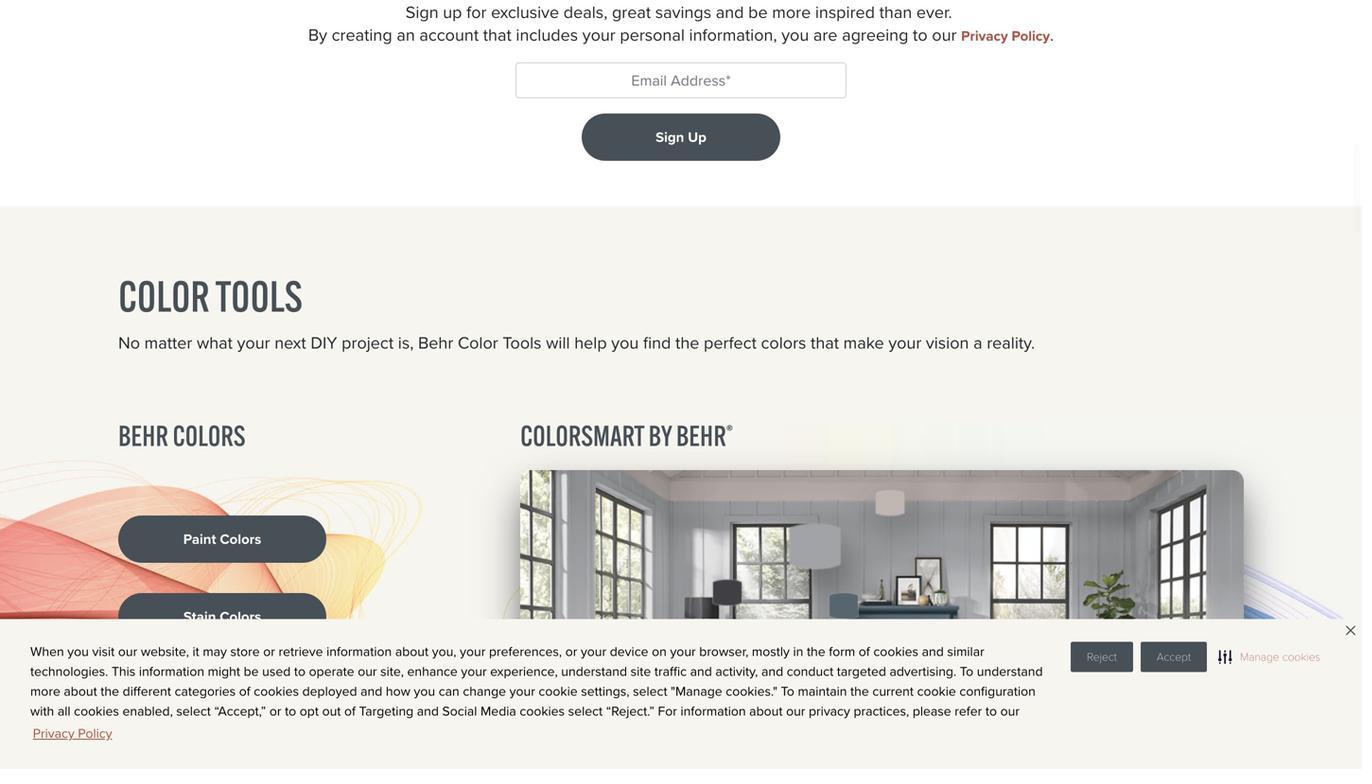 Task type: describe. For each thing, give the bounding box(es) containing it.
with
[[30, 702, 54, 721]]

account
[[420, 22, 479, 47]]

activity,
[[716, 662, 759, 681]]

categories
[[175, 682, 236, 701]]

project
[[342, 330, 394, 356]]

our down configuration
[[1001, 702, 1020, 721]]

includes
[[516, 22, 578, 47]]

more
[[30, 682, 60, 701]]

targeting
[[359, 702, 414, 721]]

coating
[[193, 684, 243, 705]]

vision
[[927, 330, 970, 356]]

1 horizontal spatial of
[[345, 702, 356, 721]]

when
[[30, 642, 64, 662]]

conduct
[[787, 662, 834, 681]]

it
[[193, 642, 199, 662]]

your right make
[[889, 330, 922, 356]]

privacy inside when you visit our website, it may store or retrieve information about you, your preferences, or your device on your browser, mostly in the form of cookies and similar technologies. this information might be used to operate our site, enhance your experience, understand site traffic and activity, and conduct targeted advertising. to understand more about the different categories of cookies deployed and how you can change your cookie settings, select "manage cookies." to maintain the current cookie configuration with all cookies enabled, select "accept," or to opt out of targeting and social media cookies select "reject." for information about our privacy practices, please refer to our privacy policy
[[33, 724, 75, 744]]

tools
[[215, 270, 303, 323]]

targeted
[[837, 662, 887, 681]]

how
[[386, 682, 411, 701]]

behr colors
[[118, 418, 246, 454]]

you inside color tools no matter what your next diy project  is, behr color tools will help you find the perfect colors that make your vision a reality.
[[612, 330, 639, 356]]

traffic
[[655, 662, 687, 681]]

manage
[[1241, 649, 1280, 666]]

visit
[[92, 642, 115, 662]]

0 vertical spatial that
[[483, 22, 512, 47]]

mostly
[[752, 642, 790, 662]]

or right preferences,
[[566, 642, 578, 662]]

1 horizontal spatial information
[[327, 642, 392, 662]]

to down configuration
[[986, 702, 998, 721]]

will
[[546, 330, 570, 356]]

a
[[974, 330, 983, 356]]

site
[[631, 662, 651, 681]]

perfect
[[704, 330, 757, 356]]

2 understand from the left
[[978, 662, 1044, 681]]

cookieconsent dialog
[[0, 619, 1363, 770]]

0 horizontal spatial information
[[139, 662, 205, 681]]

for
[[658, 702, 678, 721]]

paint colors
[[183, 529, 261, 550]]

different
[[123, 682, 171, 701]]

out
[[322, 702, 341, 721]]

colorsmart by behr ®
[[521, 418, 733, 454]]

on
[[652, 642, 667, 662]]

operate
[[309, 662, 355, 681]]

deployed
[[303, 682, 357, 701]]

and down can
[[417, 702, 439, 721]]

you down 'enhance'
[[414, 682, 435, 701]]

your up change
[[461, 662, 487, 681]]

enabled,
[[123, 702, 173, 721]]

colorsmart
[[521, 418, 645, 454]]

in
[[794, 642, 804, 662]]

practices,
[[854, 702, 910, 721]]

stain colors
[[183, 607, 261, 627]]

our down maintain
[[787, 702, 806, 721]]

or up used
[[263, 642, 275, 662]]

find
[[644, 330, 671, 356]]

1 understand from the left
[[562, 662, 628, 681]]

privacy inside the by creating an account that includes your personal information, you are agreeing to our privacy policy .
[[962, 26, 1009, 47]]

colors
[[761, 330, 807, 356]]

and up advertising.
[[923, 642, 944, 662]]

advertising.
[[890, 662, 957, 681]]

and up "manage
[[691, 662, 713, 681]]

2 behr from the left
[[677, 418, 727, 454]]

privacy policy link for .
[[962, 26, 1051, 47]]

reject button
[[1072, 642, 1134, 672]]

0 vertical spatial about
[[395, 642, 429, 662]]

cookies down experience,
[[520, 702, 565, 721]]

to left opt
[[285, 702, 296, 721]]

floor coating colors
[[156, 684, 289, 705]]

manage cookies
[[1241, 649, 1321, 666]]

help
[[575, 330, 607, 356]]

colors for paint colors
[[220, 529, 261, 550]]

cookies right 'manage'
[[1283, 649, 1321, 666]]

up
[[688, 127, 707, 148]]

floor coating colors link
[[118, 671, 327, 719]]

technologies.
[[30, 662, 108, 681]]

accept button
[[1141, 642, 1208, 672]]

an
[[397, 22, 415, 47]]

"manage
[[671, 682, 723, 701]]

2 vertical spatial information
[[681, 702, 746, 721]]

all
[[58, 702, 71, 721]]

diy
[[311, 330, 337, 356]]

your up traffic
[[671, 642, 696, 662]]

used
[[262, 662, 291, 681]]

stain colors link
[[118, 594, 327, 641]]

stain
[[183, 607, 216, 627]]

reality.
[[987, 330, 1036, 356]]

you up technologies.
[[67, 642, 89, 662]]

similar
[[948, 642, 985, 662]]

can
[[439, 682, 460, 701]]

sign up
[[656, 127, 707, 148]]

refer
[[955, 702, 983, 721]]

media
[[481, 702, 517, 721]]

cookies down used
[[254, 682, 299, 701]]

form
[[829, 642, 856, 662]]

color tools no matter what your next diy project  is, behr color tools will help you find the perfect colors that make your vision a reality.
[[118, 270, 1036, 356]]

agreeing
[[842, 22, 909, 47]]

"accept,"
[[214, 702, 266, 721]]

enhance
[[408, 662, 458, 681]]



Task type: locate. For each thing, give the bounding box(es) containing it.
select down categories
[[176, 702, 211, 721]]

1 vertical spatial about
[[64, 682, 97, 701]]

tools
[[503, 330, 542, 356]]

1 behr from the left
[[118, 418, 169, 454]]

settings,
[[581, 682, 630, 701]]

to right agreeing
[[913, 22, 928, 47]]

sign
[[656, 127, 685, 148]]

about
[[395, 642, 429, 662], [64, 682, 97, 701], [750, 702, 783, 721]]

are
[[814, 22, 838, 47]]

policy inside when you visit our website, it may store or retrieve information about you, your preferences, or your device on your browser, mostly in the form of cookies and similar technologies. this information might be used to operate our site, enhance your experience, understand site traffic and activity, and conduct targeted advertising. to understand more about the different categories of cookies deployed and how you can change your cookie settings, select "manage cookies." to maintain the current cookie configuration with all cookies enabled, select "accept," or to opt out of targeting and social media cookies select "reject." for information about our privacy practices, please refer to our privacy policy
[[78, 724, 112, 744]]

information,
[[690, 22, 778, 47]]

current
[[873, 682, 914, 701]]

of
[[859, 642, 871, 662], [239, 682, 251, 701], [345, 702, 356, 721]]

our up 'this'
[[118, 642, 137, 662]]

privacy left the .
[[962, 26, 1009, 47]]

experience,
[[490, 662, 558, 681]]

that right 'account'
[[483, 22, 512, 47]]

opt
[[300, 702, 319, 721]]

2 horizontal spatial of
[[859, 642, 871, 662]]

0 vertical spatial privacy
[[962, 26, 1009, 47]]

that left make
[[811, 330, 840, 356]]

cookies up advertising.
[[874, 642, 919, 662]]

0 vertical spatial privacy policy link
[[962, 26, 1051, 47]]

our
[[933, 22, 957, 47], [118, 642, 137, 662], [358, 662, 377, 681], [787, 702, 806, 721], [1001, 702, 1020, 721]]

or left opt
[[270, 702, 282, 721]]

cookie down experience,
[[539, 682, 578, 701]]

1 horizontal spatial cookie
[[918, 682, 957, 701]]

0 horizontal spatial cookie
[[539, 682, 578, 701]]

site,
[[381, 662, 404, 681]]

colors
[[220, 529, 261, 550], [220, 607, 261, 627], [247, 684, 289, 705]]

our left the site,
[[358, 662, 377, 681]]

make
[[844, 330, 885, 356]]

information down "manage
[[681, 702, 746, 721]]

to down the "retrieve"
[[294, 662, 306, 681]]

2 vertical spatial about
[[750, 702, 783, 721]]

1 vertical spatial privacy
[[33, 724, 75, 744]]

select
[[633, 682, 668, 701], [176, 702, 211, 721], [569, 702, 603, 721]]

privacy down all
[[33, 724, 75, 744]]

sign up button
[[582, 114, 781, 161]]

1 vertical spatial of
[[239, 682, 251, 701]]

0 vertical spatial to
[[961, 662, 974, 681]]

1 horizontal spatial policy
[[1012, 26, 1051, 47]]

the right in
[[807, 642, 826, 662]]

of up "accept,"
[[239, 682, 251, 701]]

2 cookie from the left
[[918, 682, 957, 701]]

1 vertical spatial information
[[139, 662, 205, 681]]

colors right paint
[[220, 529, 261, 550]]

0 horizontal spatial understand
[[562, 662, 628, 681]]

the inside color tools no matter what your next diy project  is, behr color tools will help you find the perfect colors that make your vision a reality.
[[676, 330, 700, 356]]

dismiss cookie message image
[[1347, 626, 1356, 635]]

1 horizontal spatial about
[[395, 642, 429, 662]]

cookie up please
[[918, 682, 957, 701]]

what
[[197, 330, 233, 356]]

website,
[[141, 642, 189, 662]]

1 vertical spatial to
[[781, 682, 795, 701]]

may
[[203, 642, 227, 662]]

when you visit our website, it may store or retrieve information about you, your preferences, or your device on your browser, mostly in the form of cookies and similar technologies. this information might be used to operate our site, enhance your experience, understand site traffic and activity, and conduct targeted advertising. to understand more about the different categories of cookies deployed and how you can change your cookie settings, select "manage cookies." to maintain the current cookie configuration with all cookies enabled, select "accept," or to opt out of targeting and social media cookies select "reject." for information about our privacy practices, please refer to our privacy policy
[[30, 642, 1044, 744]]

policy inside the by creating an account that includes your personal information, you are agreeing to our privacy policy .
[[1012, 26, 1051, 47]]

manage cookies link
[[1215, 642, 1325, 672]]

information down 'website,' on the left
[[139, 662, 205, 681]]

select down the site
[[633, 682, 668, 701]]

about up the site,
[[395, 642, 429, 662]]

colors for stain colors
[[220, 607, 261, 627]]

floor
[[156, 684, 189, 705]]

that
[[483, 22, 512, 47], [811, 330, 840, 356]]

2 vertical spatial colors
[[247, 684, 289, 705]]

privacy policy link
[[962, 26, 1051, 47], [30, 722, 115, 747]]

reject
[[1088, 649, 1118, 666]]

retrieve
[[279, 642, 323, 662]]

1 vertical spatial policy
[[78, 724, 112, 744]]

might
[[208, 662, 240, 681]]

by
[[649, 418, 672, 454]]

cookies right all
[[74, 702, 119, 721]]

your right includes
[[583, 22, 616, 47]]

2 horizontal spatial select
[[633, 682, 668, 701]]

about down cookies."
[[750, 702, 783, 721]]

by creating an account that includes your personal information, you are agreeing to our privacy policy .
[[308, 22, 1055, 47]]

®
[[727, 421, 733, 442]]

1 vertical spatial that
[[811, 330, 840, 356]]

1 horizontal spatial privacy
[[962, 26, 1009, 47]]

1 horizontal spatial privacy policy link
[[962, 26, 1051, 47]]

select down settings,
[[569, 702, 603, 721]]

colors up store
[[220, 607, 261, 627]]

0 horizontal spatial to
[[781, 682, 795, 701]]

of right out
[[345, 702, 356, 721]]

change
[[463, 682, 506, 701]]

your
[[583, 22, 616, 47], [237, 330, 270, 356], [889, 330, 922, 356], [460, 642, 486, 662], [581, 642, 607, 662], [671, 642, 696, 662], [461, 662, 487, 681], [510, 682, 536, 701]]

privacy
[[809, 702, 851, 721]]

behr left colors
[[118, 418, 169, 454]]

please
[[913, 702, 952, 721]]

information up operate
[[327, 642, 392, 662]]

color
[[458, 330, 499, 356]]

behr
[[418, 330, 454, 356]]

browser,
[[700, 642, 749, 662]]

"reject."
[[606, 702, 655, 721]]

0 horizontal spatial select
[[176, 702, 211, 721]]

0 horizontal spatial policy
[[78, 724, 112, 744]]

to
[[961, 662, 974, 681], [781, 682, 795, 701]]

0 horizontal spatial about
[[64, 682, 97, 701]]

Email Address* email field
[[516, 63, 847, 99]]

or
[[263, 642, 275, 662], [566, 642, 578, 662], [270, 702, 282, 721]]

device
[[610, 642, 649, 662]]

the down 'this'
[[101, 682, 119, 701]]

that inside color tools no matter what your next diy project  is, behr color tools will help you find the perfect colors that make your vision a reality.
[[811, 330, 840, 356]]

color
[[118, 270, 210, 323]]

and down mostly
[[762, 662, 784, 681]]

understand up configuration
[[978, 662, 1044, 681]]

1 vertical spatial colors
[[220, 607, 261, 627]]

you left are
[[782, 22, 809, 47]]

1 vertical spatial privacy policy link
[[30, 722, 115, 747]]

is,
[[398, 330, 414, 356]]

information
[[327, 642, 392, 662], [139, 662, 205, 681], [681, 702, 746, 721]]

behr
[[118, 418, 169, 454], [677, 418, 727, 454]]

of up targeted
[[859, 642, 871, 662]]

1 horizontal spatial behr
[[677, 418, 727, 454]]

1 horizontal spatial that
[[811, 330, 840, 356]]

2 horizontal spatial about
[[750, 702, 783, 721]]

to down conduct on the right bottom of page
[[781, 682, 795, 701]]

understand up settings,
[[562, 662, 628, 681]]

this
[[112, 662, 136, 681]]

and up targeting
[[361, 682, 383, 701]]

you,
[[432, 642, 457, 662]]

creative image of colorsmart. image
[[521, 471, 1245, 770]]

0 horizontal spatial behr
[[118, 418, 169, 454]]

0 vertical spatial policy
[[1012, 26, 1051, 47]]

our right agreeing
[[933, 22, 957, 47]]

your left device
[[581, 642, 607, 662]]

about down technologies.
[[64, 682, 97, 701]]

cookies
[[874, 642, 919, 662], [1283, 649, 1321, 666], [254, 682, 299, 701], [74, 702, 119, 721], [520, 702, 565, 721]]

1 horizontal spatial understand
[[978, 662, 1044, 681]]

colors inside "link"
[[247, 684, 289, 705]]

configuration
[[960, 682, 1036, 701]]

0 horizontal spatial that
[[483, 22, 512, 47]]

your right you,
[[460, 642, 486, 662]]

by
[[308, 22, 327, 47]]

2 horizontal spatial information
[[681, 702, 746, 721]]

2 vertical spatial of
[[345, 702, 356, 721]]

1 horizontal spatial to
[[961, 662, 974, 681]]

the right find
[[676, 330, 700, 356]]

privacy policy link for when you visit our website, it may store or retrieve information about you, your preferences, or your device on your browser, mostly in the form of cookies and similar technologies. this information might be used to operate our site, enhance your experience, understand site traffic and activity, and conduct targeted advertising. to understand more about the different categories of cookies deployed and how you can change your cookie settings, select "manage cookies." to maintain the current cookie configuration with all cookies enabled, select "accept," or to opt out of targeting and social media cookies select "reject." for information about our privacy practices, please refer to our privacy policy
[[30, 722, 115, 747]]

accept
[[1157, 649, 1192, 666]]

behr right by
[[677, 418, 727, 454]]

matter
[[145, 330, 192, 356]]

to
[[913, 22, 928, 47], [294, 662, 306, 681], [285, 702, 296, 721], [986, 702, 998, 721]]

0 vertical spatial of
[[859, 642, 871, 662]]

1 cookie from the left
[[539, 682, 578, 701]]

creating
[[332, 22, 393, 47]]

0 horizontal spatial privacy
[[33, 724, 75, 744]]

the down targeted
[[851, 682, 870, 701]]

next
[[275, 330, 306, 356]]

0 horizontal spatial of
[[239, 682, 251, 701]]

0 vertical spatial colors
[[220, 529, 261, 550]]

1 horizontal spatial select
[[569, 702, 603, 721]]

0 horizontal spatial privacy policy link
[[30, 722, 115, 747]]

colors down used
[[247, 684, 289, 705]]

paint
[[183, 529, 216, 550]]

your down experience,
[[510, 682, 536, 701]]

you
[[782, 22, 809, 47], [612, 330, 639, 356], [67, 642, 89, 662], [414, 682, 435, 701]]

store
[[230, 642, 260, 662]]

0 vertical spatial information
[[327, 642, 392, 662]]

your left next
[[237, 330, 270, 356]]

to down similar
[[961, 662, 974, 681]]

maintain
[[798, 682, 848, 701]]

no
[[118, 330, 140, 356]]

you left find
[[612, 330, 639, 356]]

personal
[[620, 22, 685, 47]]

colors
[[173, 418, 246, 454]]



Task type: vqa. For each thing, say whether or not it's contained in the screenshot.
Colors to the middle
yes



